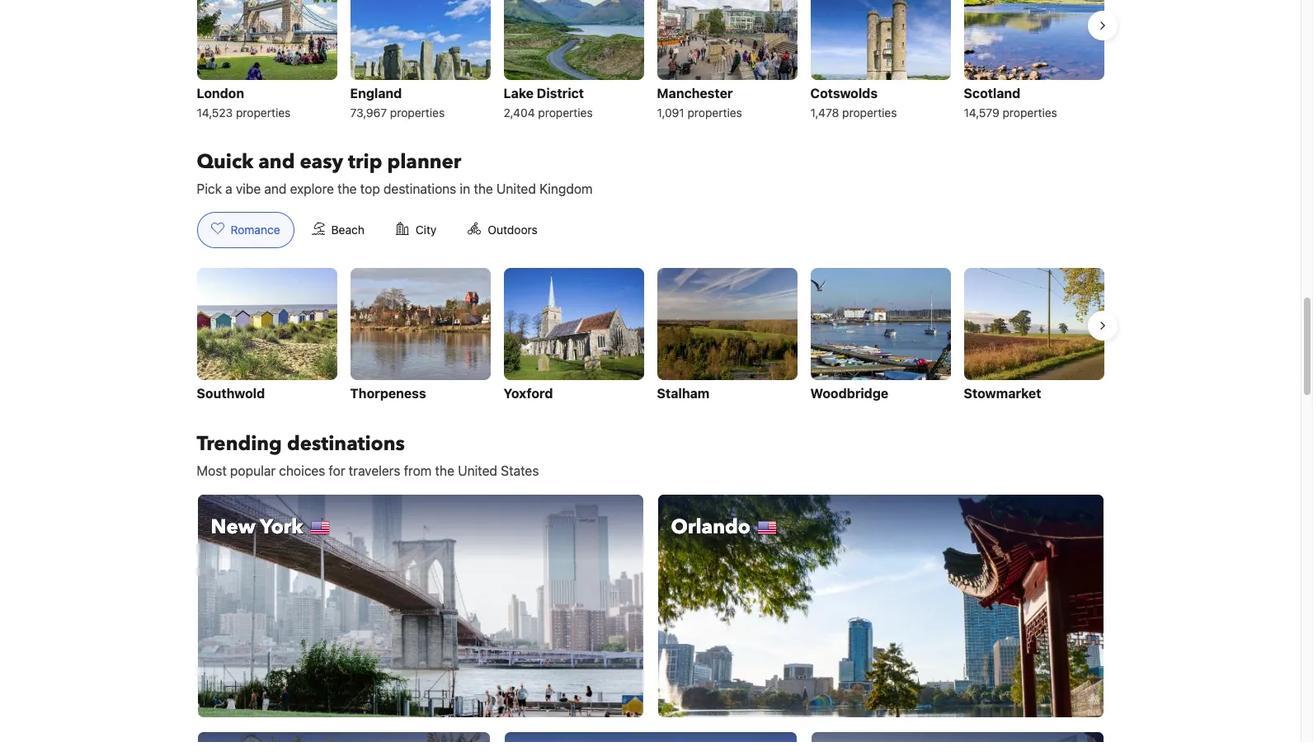 Task type: describe. For each thing, give the bounding box(es) containing it.
73,967
[[350, 105, 387, 119]]

properties for cotswolds
[[843, 105, 897, 119]]

properties for england
[[390, 105, 445, 119]]

yoxford
[[504, 386, 553, 401]]

tab list containing romance
[[184, 212, 565, 249]]

2,404
[[504, 105, 535, 119]]

stalham link
[[657, 268, 797, 405]]

a
[[225, 181, 232, 196]]

united inside the quick and easy trip planner pick a vibe and explore the top destinations in the united kingdom
[[497, 181, 536, 196]]

1,091
[[657, 105, 685, 119]]

orlando link
[[657, 494, 1104, 718]]

romance
[[231, 223, 280, 237]]

quick
[[197, 148, 254, 176]]

properties for manchester
[[688, 105, 742, 119]]

lake district 2,404 properties
[[504, 86, 593, 119]]

from
[[404, 464, 432, 478]]

manchester 1,091 properties
[[657, 86, 742, 119]]

thorpeness link
[[350, 268, 490, 405]]

woodbridge
[[811, 386, 889, 401]]

southwold link
[[197, 268, 337, 405]]

properties inside 'lake district 2,404 properties'
[[538, 105, 593, 119]]

trending destinations most popular choices for travelers from the united states
[[197, 431, 539, 478]]

scotland 14,579 properties
[[964, 86, 1058, 119]]

for
[[329, 464, 345, 478]]

new york
[[211, 514, 303, 541]]

orlando
[[671, 514, 751, 541]]

manchester
[[657, 86, 733, 100]]

stowmarket link
[[964, 268, 1104, 405]]

new
[[211, 514, 255, 541]]

pick
[[197, 181, 222, 196]]

yoxford link
[[504, 268, 644, 405]]



Task type: locate. For each thing, give the bounding box(es) containing it.
0 vertical spatial region
[[184, 0, 1118, 129]]

0 vertical spatial united
[[497, 181, 536, 196]]

region containing london
[[184, 0, 1118, 129]]

stalham
[[657, 386, 710, 401]]

thorpeness
[[350, 386, 426, 401]]

explore
[[290, 181, 334, 196]]

and up vibe
[[258, 148, 295, 176]]

1,478
[[811, 105, 839, 119]]

destinations down planner
[[384, 181, 457, 196]]

quick and easy trip planner pick a vibe and explore the top destinations in the united kingdom
[[197, 148, 593, 196]]

0 vertical spatial destinations
[[384, 181, 457, 196]]

romance button
[[197, 212, 294, 248]]

properties
[[236, 105, 291, 119], [390, 105, 445, 119], [538, 105, 593, 119], [688, 105, 742, 119], [843, 105, 897, 119], [1003, 105, 1058, 119]]

trip
[[348, 148, 382, 176]]

easy
[[300, 148, 343, 176]]

popular
[[230, 464, 276, 478]]

united left states
[[458, 464, 498, 478]]

united inside trending destinations most popular choices for travelers from the united states
[[458, 464, 498, 478]]

region
[[184, 0, 1118, 129], [184, 261, 1118, 412]]

southwold
[[197, 386, 265, 401]]

1 vertical spatial region
[[184, 261, 1118, 412]]

london 14,523 properties
[[197, 86, 291, 119]]

the inside trending destinations most popular choices for travelers from the united states
[[435, 464, 455, 478]]

lake
[[504, 86, 534, 100]]

properties down district on the left of the page
[[538, 105, 593, 119]]

england 73,967 properties
[[350, 86, 445, 119]]

properties down scotland
[[1003, 105, 1058, 119]]

scotland
[[964, 86, 1021, 100]]

city
[[416, 223, 437, 237]]

outdoors
[[488, 223, 538, 237]]

properties inside england 73,967 properties
[[390, 105, 445, 119]]

properties down cotswolds
[[843, 105, 897, 119]]

destinations
[[384, 181, 457, 196], [287, 431, 405, 458]]

properties inside manchester 1,091 properties
[[688, 105, 742, 119]]

2 properties from the left
[[390, 105, 445, 119]]

properties down london
[[236, 105, 291, 119]]

new york link
[[197, 494, 644, 718]]

england
[[350, 86, 402, 100]]

2 region from the top
[[184, 261, 1118, 412]]

the
[[338, 181, 357, 196], [474, 181, 493, 196], [435, 464, 455, 478]]

the right in
[[474, 181, 493, 196]]

1 vertical spatial and
[[264, 181, 287, 196]]

destinations inside the quick and easy trip planner pick a vibe and explore the top destinations in the united kingdom
[[384, 181, 457, 196]]

14,579
[[964, 105, 1000, 119]]

1 properties from the left
[[236, 105, 291, 119]]

cotswolds
[[811, 86, 878, 100]]

tab list
[[184, 212, 565, 249]]

york
[[260, 514, 303, 541]]

properties for london
[[236, 105, 291, 119]]

3 properties from the left
[[538, 105, 593, 119]]

trending
[[197, 431, 282, 458]]

kingdom
[[540, 181, 593, 196]]

1 vertical spatial destinations
[[287, 431, 405, 458]]

district
[[537, 86, 584, 100]]

region containing southwold
[[184, 261, 1118, 412]]

destinations up for
[[287, 431, 405, 458]]

1 horizontal spatial the
[[435, 464, 455, 478]]

planner
[[387, 148, 461, 176]]

beach button
[[297, 212, 379, 248]]

united
[[497, 181, 536, 196], [458, 464, 498, 478]]

properties inside the scotland 14,579 properties
[[1003, 105, 1058, 119]]

1 region from the top
[[184, 0, 1118, 129]]

1 vertical spatial united
[[458, 464, 498, 478]]

properties inside cotswolds 1,478 properties
[[843, 105, 897, 119]]

0 horizontal spatial the
[[338, 181, 357, 196]]

top
[[360, 181, 380, 196]]

vibe
[[236, 181, 261, 196]]

stowmarket
[[964, 386, 1042, 401]]

cotswolds 1,478 properties
[[811, 86, 897, 119]]

in
[[460, 181, 470, 196]]

beach
[[331, 223, 365, 237]]

outdoors button
[[454, 212, 552, 248]]

4 properties from the left
[[688, 105, 742, 119]]

woodbridge link
[[811, 268, 951, 405]]

states
[[501, 464, 539, 478]]

and right vibe
[[264, 181, 287, 196]]

london
[[197, 86, 244, 100]]

united up 'outdoors'
[[497, 181, 536, 196]]

city button
[[382, 212, 451, 248]]

14,523
[[197, 105, 233, 119]]

properties inside 'london 14,523 properties'
[[236, 105, 291, 119]]

most
[[197, 464, 227, 478]]

0 vertical spatial and
[[258, 148, 295, 176]]

5 properties from the left
[[843, 105, 897, 119]]

properties down england
[[390, 105, 445, 119]]

6 properties from the left
[[1003, 105, 1058, 119]]

the right from
[[435, 464, 455, 478]]

and
[[258, 148, 295, 176], [264, 181, 287, 196]]

properties down manchester
[[688, 105, 742, 119]]

destinations inside trending destinations most popular choices for travelers from the united states
[[287, 431, 405, 458]]

2 horizontal spatial the
[[474, 181, 493, 196]]

travelers
[[349, 464, 400, 478]]

choices
[[279, 464, 325, 478]]

properties for scotland
[[1003, 105, 1058, 119]]

the left top
[[338, 181, 357, 196]]



Task type: vqa. For each thing, say whether or not it's contained in the screenshot.
Encinitas's Miles
no



